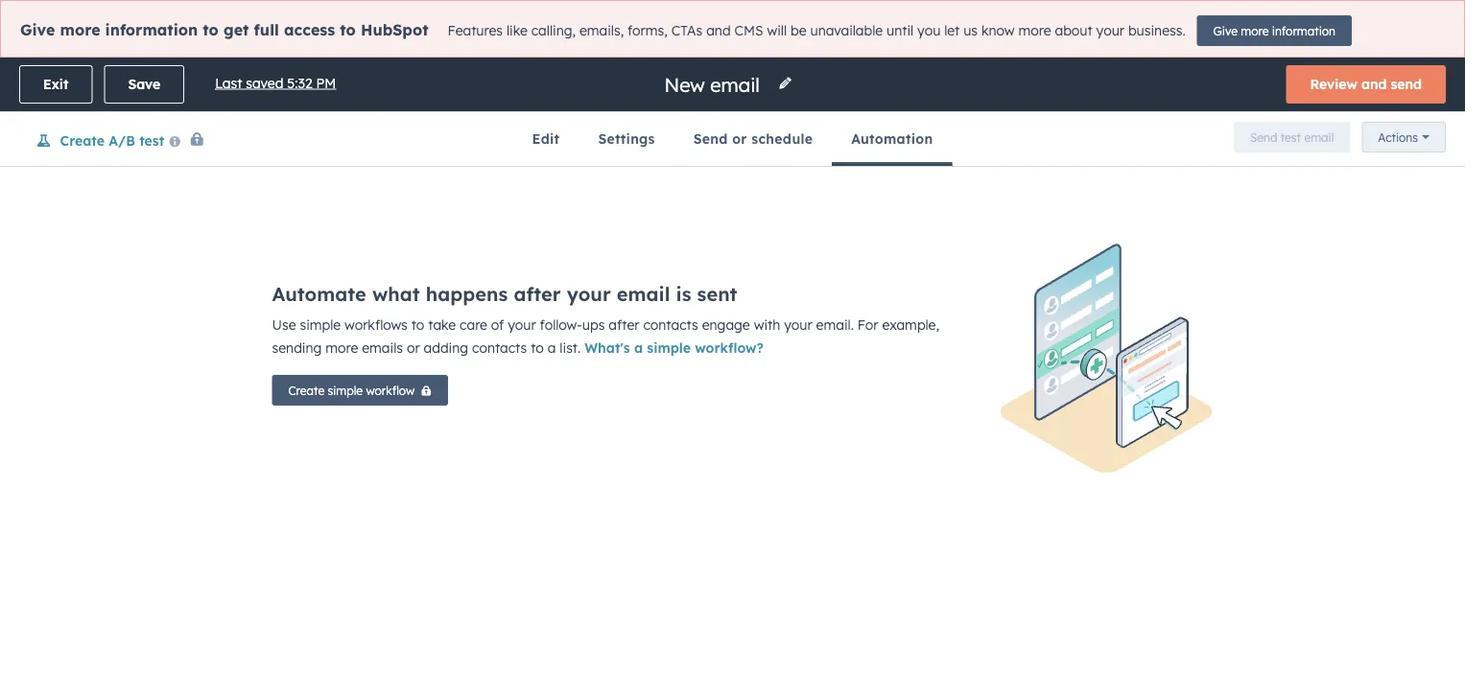 Task type: vqa. For each thing, say whether or not it's contained in the screenshot.
last saved 5:32 pm
yes



Task type: locate. For each thing, give the bounding box(es) containing it.
create a/b test button down exit button
[[36, 132, 164, 150]]

simple for workflows
[[300, 317, 341, 334]]

use
[[272, 317, 296, 334]]

0 horizontal spatial and
[[707, 22, 731, 39]]

or left schedule
[[732, 131, 747, 147]]

information for give more information
[[1272, 24, 1336, 38]]

create
[[60, 132, 105, 149], [288, 383, 325, 398]]

what
[[372, 282, 420, 306]]

features
[[448, 22, 503, 39]]

what's a simple workflow? button
[[585, 337, 764, 360]]

contacts
[[643, 317, 698, 334], [472, 340, 527, 357]]

1 horizontal spatial send
[[1251, 130, 1278, 144]]

email.
[[816, 317, 854, 334]]

review
[[1311, 76, 1358, 93]]

email left is
[[617, 282, 670, 306]]

send
[[1391, 76, 1422, 93]]

1 horizontal spatial email
[[1305, 130, 1334, 144]]

to
[[203, 20, 219, 40], [340, 20, 356, 40], [411, 317, 425, 334], [531, 340, 544, 357]]

your right about
[[1097, 22, 1125, 39]]

until
[[887, 22, 914, 39]]

access
[[284, 20, 335, 40]]

more inside use simple workflows to take care of your follow-ups after contacts engage with your email. for example, sending more emails or adding contacts to a list.
[[326, 340, 358, 357]]

give up exit
[[20, 20, 55, 40]]

to left take
[[411, 317, 425, 334]]

hubspot
[[361, 20, 429, 40]]

information up review
[[1272, 24, 1336, 38]]

1 horizontal spatial test
[[1281, 130, 1301, 144]]

1 a from the left
[[548, 340, 556, 357]]

or
[[732, 131, 747, 147], [407, 340, 420, 357]]

0 horizontal spatial information
[[105, 20, 198, 40]]

save
[[128, 76, 160, 93]]

0 horizontal spatial send
[[694, 131, 728, 147]]

1 horizontal spatial information
[[1272, 24, 1336, 38]]

give right the "business."
[[1214, 24, 1238, 38]]

send for send test email
[[1251, 130, 1278, 144]]

1 vertical spatial or
[[407, 340, 420, 357]]

0 vertical spatial create
[[60, 132, 105, 149]]

give more information link
[[1197, 15, 1352, 46]]

cms
[[735, 22, 763, 39]]

create down sending
[[288, 383, 325, 398]]

adding
[[424, 340, 468, 357]]

0 horizontal spatial give
[[20, 20, 55, 40]]

us
[[964, 22, 978, 39]]

give more information
[[1214, 24, 1336, 38]]

a left the list.
[[548, 340, 556, 357]]

business.
[[1129, 22, 1186, 39]]

send inside send test email button
[[1251, 130, 1278, 144]]

or right emails
[[407, 340, 420, 357]]

to right access
[[340, 20, 356, 40]]

2 a from the left
[[634, 340, 643, 357]]

email
[[1305, 130, 1334, 144], [617, 282, 670, 306]]

0 horizontal spatial a
[[548, 340, 556, 357]]

1 horizontal spatial or
[[732, 131, 747, 147]]

2 vertical spatial simple
[[328, 383, 363, 398]]

create a/b test button
[[19, 128, 206, 153], [36, 132, 164, 150]]

1 horizontal spatial contacts
[[643, 317, 698, 334]]

after
[[514, 282, 561, 306], [609, 317, 640, 334]]

information
[[105, 20, 198, 40], [1272, 24, 1336, 38]]

0 vertical spatial contacts
[[643, 317, 698, 334]]

5:32
[[287, 75, 312, 91]]

simple
[[300, 317, 341, 334], [647, 340, 691, 357], [328, 383, 363, 398]]

features like calling, emails, forms, ctas and cms will be unavailable until you let us know more about your business.
[[448, 22, 1186, 39]]

a
[[548, 340, 556, 357], [634, 340, 643, 357]]

emails
[[362, 340, 403, 357]]

and left send
[[1362, 76, 1387, 93]]

happens
[[426, 282, 508, 306]]

0 horizontal spatial contacts
[[472, 340, 527, 357]]

1 horizontal spatial after
[[609, 317, 640, 334]]

your right 'with' in the top right of the page
[[784, 317, 813, 334]]

None field
[[663, 72, 766, 97]]

get
[[224, 20, 249, 40]]

create simple workflow button
[[272, 375, 448, 406]]

create left "a/b"
[[60, 132, 105, 149]]

1 vertical spatial create
[[288, 383, 325, 398]]

0 horizontal spatial after
[[514, 282, 561, 306]]

1 vertical spatial simple
[[647, 340, 691, 357]]

a right what's
[[634, 340, 643, 357]]

simple left workflow
[[328, 383, 363, 398]]

1 vertical spatial and
[[1362, 76, 1387, 93]]

unavailable
[[811, 22, 883, 39]]

after inside use simple workflows to take care of your follow-ups after contacts engage with your email. for example, sending more emails or adding contacts to a list.
[[609, 317, 640, 334]]

after up what's
[[609, 317, 640, 334]]

your
[[1097, 22, 1125, 39], [567, 282, 611, 306], [508, 317, 536, 334], [784, 317, 813, 334]]

and left cms
[[707, 22, 731, 39]]

contacts down of
[[472, 340, 527, 357]]

ups
[[582, 317, 605, 334]]

1 horizontal spatial and
[[1362, 76, 1387, 93]]

send test email
[[1251, 130, 1334, 144]]

simple inside use simple workflows to take care of your follow-ups after contacts engage with your email. for example, sending more emails or adding contacts to a list.
[[300, 317, 341, 334]]

0 vertical spatial email
[[1305, 130, 1334, 144]]

give
[[20, 20, 55, 40], [1214, 24, 1238, 38]]

1 horizontal spatial create
[[288, 383, 325, 398]]

1 vertical spatial email
[[617, 282, 670, 306]]

for
[[858, 317, 879, 334]]

email inside button
[[1305, 130, 1334, 144]]

send
[[1251, 130, 1278, 144], [694, 131, 728, 147]]

1 vertical spatial after
[[609, 317, 640, 334]]

0 horizontal spatial create
[[60, 132, 105, 149]]

save button
[[104, 65, 184, 104]]

workflow
[[366, 383, 415, 398]]

simple down is
[[647, 340, 691, 357]]

review and send button
[[1287, 65, 1446, 104]]

0 vertical spatial or
[[732, 131, 747, 147]]

sending
[[272, 340, 322, 357]]

workflows
[[345, 317, 408, 334]]

information for give more information to get full access to hubspot
[[105, 20, 198, 40]]

test down review and send button
[[1281, 130, 1301, 144]]

create for create simple workflow
[[288, 383, 325, 398]]

contacts up what's a simple workflow? at the bottom of the page
[[643, 317, 698, 334]]

emails,
[[580, 22, 624, 39]]

edit
[[532, 131, 560, 147]]

0 horizontal spatial test
[[139, 132, 164, 149]]

0 vertical spatial and
[[707, 22, 731, 39]]

and inside button
[[1362, 76, 1387, 93]]

test
[[1281, 130, 1301, 144], [139, 132, 164, 149]]

and
[[707, 22, 731, 39], [1362, 76, 1387, 93]]

automation link
[[832, 112, 953, 166]]

information up save
[[105, 20, 198, 40]]

simple down the automate
[[300, 317, 341, 334]]

your right of
[[508, 317, 536, 334]]

of
[[491, 317, 504, 334]]

settings link
[[579, 112, 674, 166]]

1 horizontal spatial a
[[634, 340, 643, 357]]

0 vertical spatial simple
[[300, 317, 341, 334]]

email down review
[[1305, 130, 1334, 144]]

a inside button
[[634, 340, 643, 357]]

with
[[754, 317, 781, 334]]

1 horizontal spatial give
[[1214, 24, 1238, 38]]

0 horizontal spatial or
[[407, 340, 420, 357]]

send or schedule link
[[674, 112, 832, 166]]

more
[[60, 20, 100, 40], [1019, 22, 1051, 39], [1241, 24, 1269, 38], [326, 340, 358, 357]]

ctas
[[672, 22, 703, 39]]

a/b
[[109, 132, 135, 149]]

test right "a/b"
[[139, 132, 164, 149]]

settings
[[598, 131, 655, 147]]

actions button
[[1362, 122, 1446, 153]]

send test email button
[[1234, 122, 1351, 153]]

give for give more information
[[1214, 24, 1238, 38]]

after up follow-
[[514, 282, 561, 306]]

send inside send or schedule link
[[694, 131, 728, 147]]



Task type: describe. For each thing, give the bounding box(es) containing it.
create a/b test
[[60, 132, 164, 149]]

your up ups
[[567, 282, 611, 306]]

will
[[767, 22, 787, 39]]

calling,
[[531, 22, 576, 39]]

exit button
[[19, 65, 93, 104]]

forms,
[[628, 22, 668, 39]]

saved
[[246, 75, 284, 91]]

to left the list.
[[531, 340, 544, 357]]

about
[[1055, 22, 1093, 39]]

use simple workflows to take care of your follow-ups after contacts engage with your email. for example, sending more emails or adding contacts to a list.
[[272, 317, 940, 357]]

automate
[[272, 282, 366, 306]]

create for create a/b test
[[60, 132, 105, 149]]

automate what happens after your email is sent
[[272, 282, 738, 306]]

is
[[676, 282, 691, 306]]

pm
[[316, 75, 336, 91]]

review and send
[[1311, 76, 1422, 93]]

schedule
[[752, 131, 813, 147]]

let
[[945, 22, 960, 39]]

a inside use simple workflows to take care of your follow-ups after contacts engage with your email. for example, sending more emails or adding contacts to a list.
[[548, 340, 556, 357]]

know
[[982, 22, 1015, 39]]

edit link
[[513, 112, 579, 166]]

give for give more information to get full access to hubspot
[[20, 20, 55, 40]]

care
[[460, 317, 488, 334]]

0 horizontal spatial email
[[617, 282, 670, 306]]

full
[[254, 20, 279, 40]]

example,
[[883, 317, 940, 334]]

be
[[791, 22, 807, 39]]

simple for workflow
[[328, 383, 363, 398]]

last
[[215, 75, 242, 91]]

send or schedule
[[694, 131, 813, 147]]

like
[[507, 22, 528, 39]]

take
[[428, 317, 456, 334]]

workflow?
[[695, 340, 764, 357]]

sent
[[697, 282, 738, 306]]

follow-
[[540, 317, 582, 334]]

actions
[[1379, 130, 1419, 144]]

to left get
[[203, 20, 219, 40]]

you
[[918, 22, 941, 39]]

0 vertical spatial after
[[514, 282, 561, 306]]

what's a simple workflow?
[[585, 340, 764, 357]]

what's
[[585, 340, 630, 357]]

automation
[[851, 131, 933, 147]]

test inside button
[[1281, 130, 1301, 144]]

test inside button
[[139, 132, 164, 149]]

send for send or schedule
[[694, 131, 728, 147]]

exit
[[43, 76, 69, 93]]

engage
[[702, 317, 750, 334]]

give more information to get full access to hubspot
[[20, 20, 429, 40]]

create simple workflow
[[288, 383, 415, 398]]

1 vertical spatial contacts
[[472, 340, 527, 357]]

last saved 5:32 pm
[[215, 75, 336, 91]]

create a/b test button down save button
[[19, 128, 206, 153]]

list.
[[560, 340, 581, 357]]

or inside use simple workflows to take care of your follow-ups after contacts engage with your email. for example, sending more emails or adding contacts to a list.
[[407, 340, 420, 357]]



